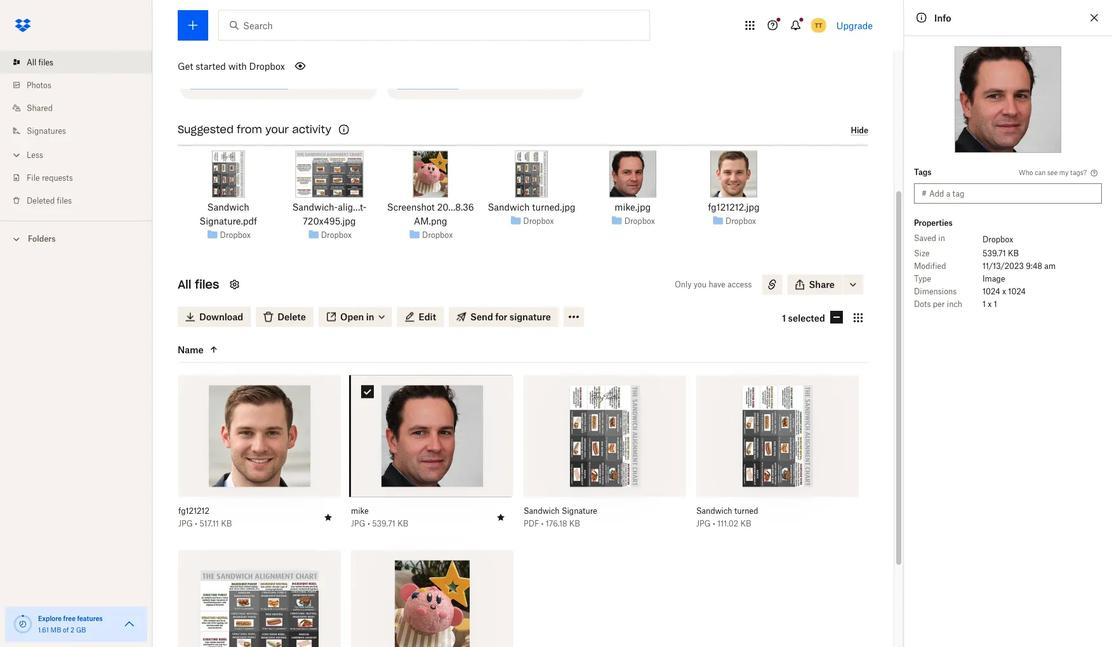 Task type: locate. For each thing, give the bounding box(es) containing it.
3 jpg from the left
[[697, 520, 711, 529]]

1024 x 1024
[[983, 287, 1027, 296]]

0 vertical spatial 539.71
[[983, 249, 1007, 258]]

on up "synced." at the left of page
[[215, 38, 224, 47]]

dropbox down the am.png
[[422, 231, 453, 240]]

mike
[[351, 507, 369, 517]]

sandwich inside sandwich turned jpg • 111.02 kb
[[697, 507, 733, 517]]

1 horizontal spatial and
[[484, 38, 497, 47]]

1 horizontal spatial /mike.jpg image
[[955, 46, 1062, 153]]

1 vertical spatial with
[[228, 61, 247, 71]]

dropbox link for fg121212.jpg
[[726, 215, 757, 228]]

/sandwich turned.jpg image
[[516, 151, 548, 198]]

kb
[[1009, 249, 1020, 258], [221, 520, 232, 529], [398, 520, 409, 529], [570, 520, 581, 529], [741, 520, 752, 529]]

and inside install on desktop to work on files offline and stay synced.
[[339, 38, 352, 47]]

share inside button
[[810, 280, 835, 291]]

all
[[27, 57, 36, 67], [178, 278, 191, 293]]

dropbox down "fg121212.jpg"
[[726, 217, 757, 226]]

dropbox link down 720x495.jpg
[[321, 229, 352, 242]]

2 jpg from the left
[[351, 520, 366, 529]]

2 • from the left
[[368, 520, 370, 529]]

1024 down 11/13/2023 9:48 am
[[1009, 287, 1027, 296]]

0 horizontal spatial all files
[[27, 57, 53, 67]]

1 jpg from the left
[[178, 520, 193, 529]]

x
[[1003, 287, 1007, 296], [989, 299, 992, 309]]

dropbox down signature.pdf
[[220, 231, 251, 240]]

kb inside sandwich turned jpg • 111.02 kb
[[741, 520, 752, 529]]

of
[[63, 627, 69, 635]]

activity
[[292, 124, 332, 137]]

dropbox down 720x495.jpg
[[321, 231, 352, 240]]

list
[[0, 43, 152, 221]]

1 and from the left
[[339, 38, 352, 47]]

0 horizontal spatial with
[[228, 61, 247, 71]]

dots
[[915, 299, 932, 309]]

jpg for jpg • 539.71 kb
[[351, 520, 366, 529]]

111.02
[[718, 520, 739, 529]]

1 vertical spatial all files
[[178, 278, 219, 293]]

1
[[983, 299, 986, 309], [995, 299, 998, 309], [783, 313, 786, 324]]

/sandwich alignment chart 720x495.jpg image
[[296, 151, 364, 198]]

0 vertical spatial all
[[27, 57, 36, 67]]

edit
[[527, 38, 541, 47]]

1 on from the left
[[215, 38, 224, 47]]

fg121212
[[178, 507, 209, 517]]

3 • from the left
[[542, 520, 544, 529]]

1 vertical spatial all
[[178, 278, 191, 293]]

in right open
[[366, 312, 375, 323]]

dropbox for sandwich-alig…t- 720x495.jpg
[[321, 231, 352, 240]]

hide
[[851, 126, 869, 135]]

539.71
[[983, 249, 1007, 258], [372, 520, 396, 529]]

signature
[[510, 312, 551, 323]]

0 vertical spatial all files
[[27, 57, 53, 67]]

all files link
[[10, 51, 152, 74]]

image
[[983, 274, 1006, 284]]

jpg down fg121212
[[178, 520, 193, 529]]

open in button
[[319, 307, 392, 328]]

0 vertical spatial with
[[438, 38, 454, 47]]

send for signature button
[[449, 307, 559, 328]]

pdf
[[524, 520, 539, 529]]

in
[[939, 233, 946, 243], [366, 312, 375, 323]]

signature
[[562, 507, 598, 517]]

files left offline
[[297, 38, 312, 47]]

share up 'access.'
[[398, 38, 419, 47]]

share for share files with anyone and control edit or view access.
[[398, 38, 419, 47]]

size
[[915, 249, 930, 258]]

1 for 1 selected
[[783, 313, 786, 324]]

have
[[709, 280, 726, 290]]

0 vertical spatial in
[[939, 233, 946, 243]]

2 and from the left
[[484, 38, 497, 47]]

photos
[[27, 80, 51, 90]]

files left folder settings icon
[[195, 278, 219, 293]]

0 horizontal spatial 539.71
[[372, 520, 396, 529]]

for
[[496, 312, 508, 323]]

kb right 517.11
[[221, 520, 232, 529]]

and left control
[[484, 38, 497, 47]]

0 vertical spatial x
[[1003, 287, 1007, 296]]

1 horizontal spatial in
[[939, 233, 946, 243]]

sandwich up signature.pdf
[[207, 202, 249, 213]]

dropbox up the 539.71 kb
[[983, 235, 1014, 244]]

sandwich turned.jpg
[[488, 202, 576, 213]]

sandwich signature.pdf link
[[182, 201, 274, 229]]

who can see my tags?
[[1020, 169, 1087, 177]]

dropbox link
[[524, 215, 554, 228], [625, 215, 655, 228], [726, 215, 757, 228], [220, 229, 251, 242], [321, 229, 352, 242], [422, 229, 453, 242]]

dropbox link down the am.png
[[422, 229, 453, 242]]

files inside "list item"
[[38, 57, 53, 67]]

0 horizontal spatial jpg
[[178, 520, 193, 529]]

jpg
[[178, 520, 193, 529], [351, 520, 366, 529], [697, 520, 711, 529]]

1 horizontal spatial 1
[[983, 299, 986, 309]]

• right the pdf at the bottom left of the page
[[542, 520, 544, 529]]

in inside "popup button"
[[366, 312, 375, 323]]

open
[[340, 312, 364, 323]]

file
[[27, 173, 40, 183]]

kb inside mike jpg • 539.71 kb
[[398, 520, 409, 529]]

files up photos on the left top
[[38, 57, 53, 67]]

dropbox link down mike.jpg
[[625, 215, 655, 228]]

0 horizontal spatial x
[[989, 299, 992, 309]]

and inside share files with anyone and control edit or view access.
[[484, 38, 497, 47]]

jpg left 111.02
[[697, 520, 711, 529]]

on right work
[[286, 38, 295, 47]]

1 horizontal spatial on
[[286, 38, 295, 47]]

jpg inside fg121212 jpg • 517.11 kb
[[178, 520, 193, 529]]

mike button
[[351, 507, 486, 517]]

all files list item
[[0, 51, 152, 74]]

0 horizontal spatial share
[[398, 38, 419, 47]]

hide button
[[851, 126, 869, 136]]

1 vertical spatial x
[[989, 299, 992, 309]]

who can see my tags? image
[[1090, 168, 1100, 178]]

1.61
[[38, 627, 49, 635]]

signatures link
[[10, 119, 152, 142]]

photos link
[[10, 74, 152, 97]]

1 horizontal spatial share
[[810, 280, 835, 291]]

1024 up 1 x 1
[[983, 287, 1001, 296]]

x down image
[[1003, 287, 1007, 296]]

sandwich turned jpg • 111.02 kb
[[697, 507, 759, 529]]

who
[[1020, 169, 1034, 177]]

176.18
[[546, 520, 568, 529]]

1 • from the left
[[195, 520, 197, 529]]

signature.pdf
[[200, 216, 257, 227]]

selected
[[789, 313, 826, 324]]

share up the selected
[[810, 280, 835, 291]]

517.11
[[200, 520, 219, 529]]

access.
[[398, 51, 424, 60]]

quota usage element
[[13, 615, 33, 635]]

0 horizontal spatial 1024
[[983, 287, 1001, 296]]

0 vertical spatial share
[[398, 38, 419, 47]]

files down search in folder "dropbox" text box
[[421, 38, 436, 47]]

dropbox for sandwich turned.jpg
[[524, 217, 554, 226]]

name
[[178, 345, 204, 356]]

1 vertical spatial in
[[366, 312, 375, 323]]

all files inside "list item"
[[27, 57, 53, 67]]

stay
[[191, 51, 206, 60]]

your
[[265, 124, 289, 137]]

1 horizontal spatial 1024
[[1009, 287, 1027, 296]]

type
[[915, 274, 932, 284]]

0 horizontal spatial 1
[[783, 313, 786, 324]]

539.71 up '11/13/2023'
[[983, 249, 1007, 258]]

files right deleted
[[57, 196, 72, 205]]

all files up photos on the left top
[[27, 57, 53, 67]]

/mike.jpg image
[[955, 46, 1062, 153], [610, 151, 657, 198]]

or
[[543, 38, 550, 47]]

1024
[[983, 287, 1001, 296], [1009, 287, 1027, 296]]

sandwich turned button
[[697, 507, 831, 517]]

files inside "link"
[[57, 196, 72, 205]]

with inside share files with anyone and control edit or view access.
[[438, 38, 454, 47]]

open in
[[340, 312, 375, 323]]

kb down turned at the right bottom of page
[[741, 520, 752, 529]]

and right offline
[[339, 38, 352, 47]]

all up photos on the left top
[[27, 57, 36, 67]]

0 horizontal spatial all
[[27, 57, 36, 67]]

1 horizontal spatial jpg
[[351, 520, 366, 529]]

jpg down mike
[[351, 520, 366, 529]]

desktop
[[226, 38, 255, 47]]

0 horizontal spatial and
[[339, 38, 352, 47]]

synced.
[[208, 51, 235, 60]]

1 horizontal spatial with
[[438, 38, 454, 47]]

sandwich up the pdf at the bottom left of the page
[[524, 507, 560, 517]]

•
[[195, 520, 197, 529], [368, 520, 370, 529], [542, 520, 544, 529], [713, 520, 716, 529]]

sandwich inside sandwich signature.pdf
[[207, 202, 249, 213]]

features
[[77, 615, 103, 623]]

dots per inch
[[915, 299, 963, 309]]

close right sidebar image
[[1087, 10, 1103, 25]]

dropbox down mike.jpg
[[625, 217, 655, 226]]

tags
[[915, 167, 932, 177]]

less image
[[10, 149, 23, 162]]

dropbox down sandwich turned.jpg link
[[524, 217, 554, 226]]

jpg inside mike jpg • 539.71 kb
[[351, 520, 366, 529]]

can
[[1036, 169, 1046, 177]]

files
[[297, 38, 312, 47], [421, 38, 436, 47], [38, 57, 53, 67], [57, 196, 72, 205], [195, 278, 219, 293]]

dropbox link down sandwich turned.jpg link
[[524, 215, 554, 228]]

tt button
[[809, 15, 829, 36]]

free
[[63, 615, 76, 623]]

all files left folder settings icon
[[178, 278, 219, 293]]

dimensions
[[915, 287, 957, 296]]

sandwich signature.pdf
[[200, 202, 257, 227]]

kb down mike button
[[398, 520, 409, 529]]

4 • from the left
[[713, 520, 716, 529]]

0 horizontal spatial on
[[215, 38, 224, 47]]

with
[[438, 38, 454, 47], [228, 61, 247, 71]]

suggested
[[178, 124, 234, 137]]

1 horizontal spatial all
[[178, 278, 191, 293]]

dropbox image
[[10, 13, 36, 38]]

with down search in folder "dropbox" text box
[[438, 38, 454, 47]]

signatures
[[27, 126, 66, 136]]

all files
[[27, 57, 53, 67], [178, 278, 219, 293]]

with down "synced." at the left of page
[[228, 61, 247, 71]]

folders
[[28, 234, 56, 244]]

fg121212.jpg
[[708, 202, 760, 213]]

sandwich down /sandwich turned.jpg image
[[488, 202, 530, 213]]

• left 111.02
[[713, 520, 716, 529]]

list containing all files
[[0, 43, 152, 221]]

share inside share files with anyone and control edit or view access.
[[398, 38, 419, 47]]

file, screenshot 2023-08-18 at 9.48.36 am.png row
[[351, 551, 514, 648]]

• inside sandwich signature pdf • 176.18 kb
[[542, 520, 544, 529]]

1 horizontal spatial 539.71
[[983, 249, 1007, 258]]

/sandwich signature.pdf image
[[212, 151, 245, 198]]

all up 'download' "button"
[[178, 278, 191, 293]]

0 horizontal spatial in
[[366, 312, 375, 323]]

file, sandwich turned.jpg row
[[697, 376, 859, 539]]

download button
[[178, 307, 251, 328]]

1 horizontal spatial x
[[1003, 287, 1007, 296]]

dropbox link down "fg121212.jpg"
[[726, 215, 757, 228]]

shared link
[[10, 97, 152, 119]]

and
[[339, 38, 352, 47], [484, 38, 497, 47]]

x down 1024 x 1024 on the right top
[[989, 299, 992, 309]]

file, sandwich-alignment-chart-720x495.jpg row
[[178, 551, 341, 648]]

in for saved in
[[939, 233, 946, 243]]

• down mike
[[368, 520, 370, 529]]

my
[[1060, 169, 1069, 177]]

• down fg121212
[[195, 520, 197, 529]]

mike.jpg
[[615, 202, 651, 213]]

dropbox link down signature.pdf
[[220, 229, 251, 242]]

1 vertical spatial share
[[810, 280, 835, 291]]

with for started
[[228, 61, 247, 71]]

kb down signature
[[570, 520, 581, 529]]

sandwich inside sandwich signature pdf • 176.18 kb
[[524, 507, 560, 517]]

2 horizontal spatial jpg
[[697, 520, 711, 529]]

see
[[1048, 169, 1058, 177]]

0 horizontal spatial /mike.jpg image
[[610, 151, 657, 198]]

1 vertical spatial 539.71
[[372, 520, 396, 529]]

name button
[[178, 343, 285, 358]]

539.71 down mike button
[[372, 520, 396, 529]]

in right saved
[[939, 233, 946, 243]]

sandwich up 111.02
[[697, 507, 733, 517]]



Task type: describe. For each thing, give the bounding box(es) containing it.
sandwich-alig…t- 720x495.jpg link
[[284, 201, 376, 229]]

sandwich-
[[292, 202, 338, 213]]

• inside mike jpg • 539.71 kb
[[368, 520, 370, 529]]

all inside "list item"
[[27, 57, 36, 67]]

only
[[675, 280, 692, 290]]

explore free features 1.61 mb of 2 gb
[[38, 615, 103, 635]]

Add a tag text field
[[930, 187, 1095, 201]]

539.71 kb
[[983, 249, 1020, 258]]

to
[[257, 38, 264, 47]]

tags?
[[1071, 169, 1087, 177]]

am
[[1045, 261, 1056, 271]]

only you have access
[[675, 280, 752, 290]]

offline
[[314, 38, 337, 47]]

install on desktop to work on files offline and stay synced.
[[191, 38, 352, 60]]

gb
[[76, 627, 86, 635]]

less
[[27, 150, 43, 160]]

view
[[552, 38, 569, 47]]

screenshot 20…8.36 am.png
[[387, 202, 474, 227]]

11/13/2023 9:48 am
[[983, 261, 1056, 271]]

file, mike.jpg row
[[351, 376, 514, 539]]

send
[[471, 312, 493, 323]]

20…8.36
[[437, 202, 474, 213]]

dropbox link for mike.jpg
[[625, 215, 655, 228]]

9:48
[[1027, 261, 1043, 271]]

x for 1
[[989, 299, 992, 309]]

dropbox link for sandwich signature.pdf
[[220, 229, 251, 242]]

dropbox for fg121212.jpg
[[726, 217, 757, 226]]

x for 1024
[[1003, 287, 1007, 296]]

sandwich for sandwich turned jpg • 111.02 kb
[[697, 507, 733, 517]]

1 x 1
[[983, 299, 998, 309]]

dropbox link for sandwich turned.jpg
[[524, 215, 554, 228]]

in for open in
[[366, 312, 375, 323]]

1 for 1 x 1
[[983, 299, 986, 309]]

per
[[934, 299, 945, 309]]

download
[[199, 312, 243, 323]]

jpg for jpg • 517.11 kb
[[178, 520, 193, 529]]

Search in folder "Dropbox" text field
[[243, 18, 624, 32]]

files inside share files with anyone and control edit or view access.
[[421, 38, 436, 47]]

fg121212.jpg link
[[708, 201, 760, 215]]

get
[[178, 61, 193, 71]]

turned.jpg
[[532, 202, 576, 213]]

kb inside sandwich signature pdf • 176.18 kb
[[570, 520, 581, 529]]

screenshot 20…8.36 am.png link
[[385, 201, 477, 229]]

deleted files link
[[10, 189, 152, 212]]

dropbox for screenshot 20…8.36 am.png
[[422, 231, 453, 240]]

dropbox for mike.jpg
[[625, 217, 655, 226]]

file, fg121212.jpg row
[[178, 376, 341, 539]]

info
[[935, 12, 952, 23]]

explore
[[38, 615, 62, 623]]

sandwich for sandwich signature pdf • 176.18 kb
[[524, 507, 560, 517]]

share files with anyone and control edit or view access.
[[398, 38, 569, 60]]

am.png
[[414, 216, 447, 227]]

sandwich-alig…t- 720x495.jpg
[[292, 202, 367, 227]]

1 selected
[[783, 313, 826, 324]]

suggested from your activity
[[178, 124, 332, 137]]

kb inside fg121212 jpg • 517.11 kb
[[221, 520, 232, 529]]

1 horizontal spatial all files
[[178, 278, 219, 293]]

mb
[[51, 627, 61, 635]]

jpg inside sandwich turned jpg • 111.02 kb
[[697, 520, 711, 529]]

sandwich turned.jpg link
[[488, 201, 576, 215]]

screenshot
[[387, 202, 435, 213]]

delete button
[[256, 307, 314, 328]]

started
[[196, 61, 226, 71]]

delete
[[278, 312, 306, 323]]

dropbox for sandwich signature.pdf
[[220, 231, 251, 240]]

anyone
[[456, 38, 482, 47]]

• inside sandwich turned jpg • 111.02 kb
[[713, 520, 716, 529]]

control
[[500, 38, 525, 47]]

dropbox link for screenshot 20…8.36 am.png
[[422, 229, 453, 242]]

saved in
[[915, 233, 946, 243]]

send for signature
[[471, 312, 551, 323]]

sandwich signature button
[[524, 507, 659, 517]]

share for share
[[810, 280, 835, 291]]

file requests link
[[10, 166, 152, 189]]

edit
[[419, 312, 436, 323]]

file requests
[[27, 173, 73, 183]]

/fg121212.jpg image
[[711, 151, 758, 198]]

/screenshot 2023-08-18 at 9.48.36 am.png image
[[413, 151, 448, 198]]

you
[[694, 280, 707, 290]]

requests
[[42, 173, 73, 183]]

mike.jpg link
[[615, 201, 651, 215]]

from
[[237, 124, 262, 137]]

720x495.jpg
[[303, 216, 356, 227]]

get started with dropbox
[[178, 61, 285, 71]]

install
[[191, 38, 213, 47]]

alig…t-
[[338, 202, 367, 213]]

tt
[[815, 21, 823, 29]]

file, sandwich signature.pdf row
[[524, 376, 687, 539]]

• inside fg121212 jpg • 517.11 kb
[[195, 520, 197, 529]]

dropbox down install on desktop to work on files offline and stay synced.
[[249, 61, 285, 71]]

2
[[71, 627, 74, 635]]

dropbox link for sandwich-alig…t- 720x495.jpg
[[321, 229, 352, 242]]

with for files
[[438, 38, 454, 47]]

turned
[[735, 507, 759, 517]]

upgrade
[[837, 20, 873, 31]]

kb up 11/13/2023 9:48 am
[[1009, 249, 1020, 258]]

#
[[922, 189, 927, 198]]

2 1024 from the left
[[1009, 287, 1027, 296]]

properties
[[915, 218, 953, 228]]

saved
[[915, 233, 937, 243]]

fg121212 jpg • 517.11 kb
[[178, 507, 232, 529]]

fg121212 button
[[178, 507, 313, 517]]

1 1024 from the left
[[983, 287, 1001, 296]]

deleted files
[[27, 196, 72, 205]]

folder settings image
[[227, 278, 242, 293]]

11/13/2023
[[983, 261, 1025, 271]]

sandwich for sandwich turned.jpg
[[488, 202, 530, 213]]

files inside install on desktop to work on files offline and stay synced.
[[297, 38, 312, 47]]

sandwich for sandwich signature.pdf
[[207, 202, 249, 213]]

2 horizontal spatial 1
[[995, 299, 998, 309]]

2 on from the left
[[286, 38, 295, 47]]

upgrade link
[[837, 20, 873, 31]]

539.71 inside mike jpg • 539.71 kb
[[372, 520, 396, 529]]



Task type: vqa. For each thing, say whether or not it's contained in the screenshot.
Dropbox
yes



